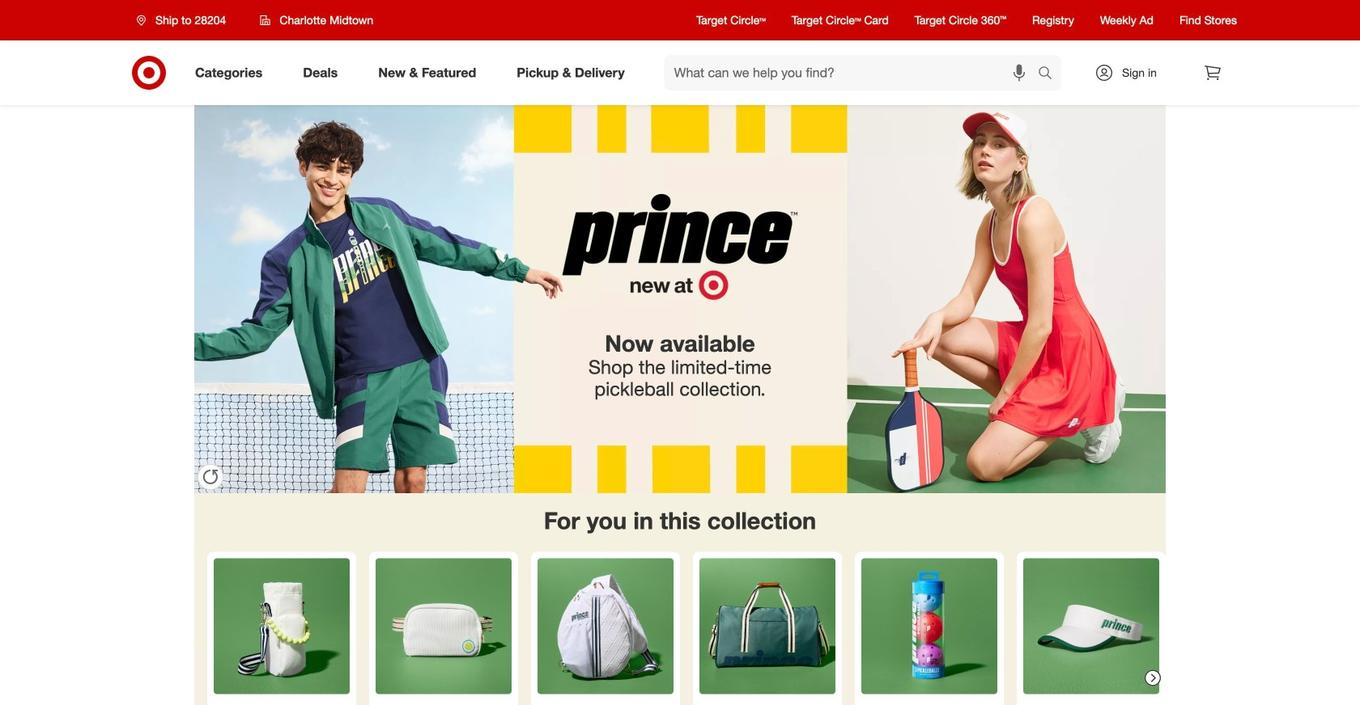 Task type: locate. For each thing, give the bounding box(es) containing it.
carousel region
[[194, 494, 1166, 706]]

prince new at target image
[[194, 105, 1166, 494]]

prince pickleball sling bag - white image
[[538, 559, 674, 695]]



Task type: vqa. For each thing, say whether or not it's contained in the screenshot.
Prince Pickleball Belt Bag -Cream IMAGE
yes



Task type: describe. For each thing, give the bounding box(es) containing it.
What can we help you find? suggestions appear below search field
[[664, 55, 1042, 91]]

prince pickleball ball red/blue/purple - 3pk image
[[861, 559, 997, 695]]

prince pickleball belt bag -cream image
[[376, 559, 512, 695]]

prince pickleball duffel sports equipment bag - green image
[[699, 559, 836, 695]]

prince pickleball visor hat - cream image
[[1023, 559, 1159, 695]]

prince pickleball water bottle sling - cream image
[[214, 559, 350, 695]]



